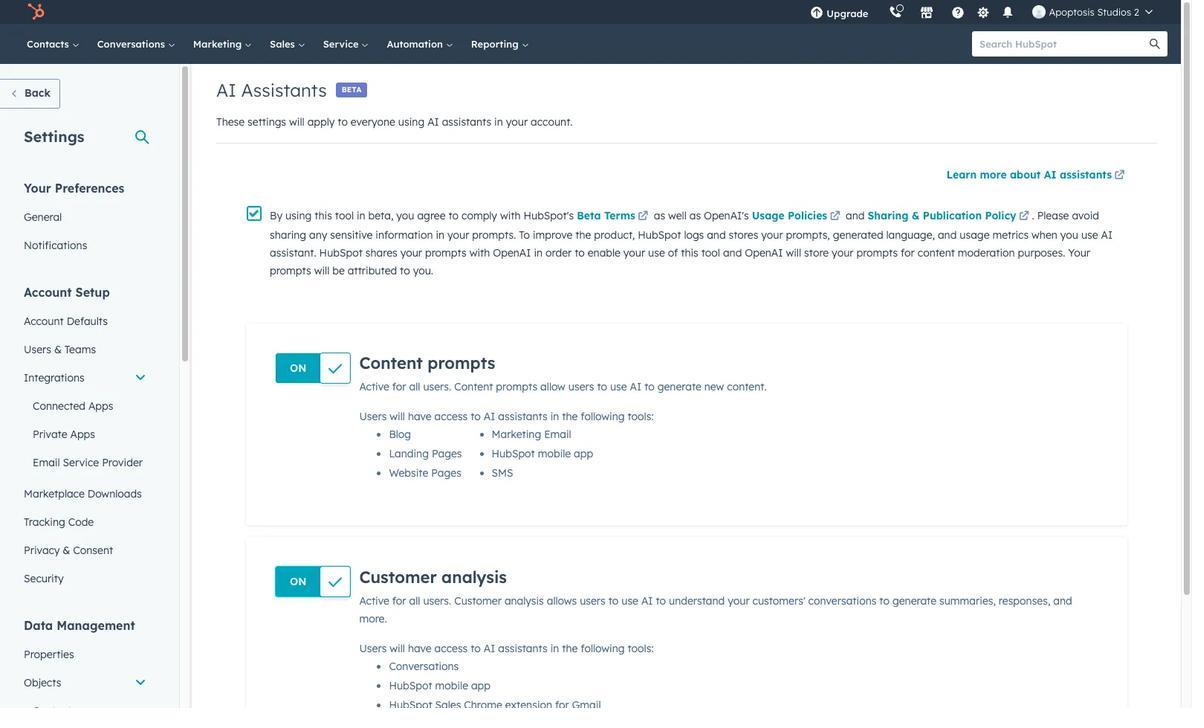 Task type: vqa. For each thing, say whether or not it's contained in the screenshot.
"Account" inside Account Defaults link
no



Task type: describe. For each thing, give the bounding box(es) containing it.
hubspot inside the conversations hubspot mobile app
[[389, 679, 433, 692]]

consent
[[73, 544, 113, 557]]

link opens in a new window image for learn more about ai assistants link on the right top
[[1115, 167, 1126, 185]]

notifications
[[24, 239, 87, 252]]

information
[[376, 228, 433, 242]]

marketing link
[[184, 24, 261, 64]]

usage
[[960, 228, 990, 242]]

sms
[[492, 467, 514, 480]]

code
[[68, 515, 94, 529]]

0 vertical spatial this
[[315, 209, 332, 222]]

.
[[1033, 209, 1035, 222]]

enable
[[588, 246, 621, 260]]

agree
[[418, 209, 446, 222]]

your down the information
[[401, 246, 422, 260]]

users will have access to ai assistants in the following tools: for customer analysis
[[360, 642, 654, 655]]

this inside ". please avoid sharing any sensitive information in your prompts. to improve the product, hubspot logs and stores your prompts, generated language, and usage metrics when you use ai assistant. hubspot shares your prompts with openai in order to enable your use of this tool and openai will store your prompts for content moderation purposes. your prompts will be attributed to you."
[[681, 246, 699, 260]]

properties
[[24, 648, 74, 661]]

notifications link
[[15, 231, 155, 260]]

reporting
[[471, 38, 522, 50]]

in left order
[[534, 246, 543, 260]]

usage policies
[[752, 209, 828, 222]]

learn more about ai assistants
[[947, 168, 1113, 181]]

settings
[[24, 127, 84, 146]]

back link
[[0, 79, 60, 109]]

assistants
[[241, 79, 327, 101]]

stores
[[729, 228, 759, 242]]

tools: for customer analysis
[[628, 642, 654, 655]]

marketplaces image
[[921, 7, 934, 20]]

data management element
[[15, 617, 155, 708]]

beta for beta terms
[[577, 209, 601, 222]]

users inside customer analysis allows users to use ai to understand your customers' conversations to generate summaries, responses, and more.
[[580, 594, 606, 607]]

notifications button
[[996, 0, 1021, 24]]

customers'
[[753, 594, 806, 607]]

moderation
[[959, 246, 1016, 260]]

private
[[33, 428, 67, 441]]

link opens in a new window image inside beta terms link
[[638, 211, 649, 222]]

tool inside ". please avoid sharing any sensitive information in your prompts. to improve the product, hubspot logs and stores your prompts, generated language, and usage metrics when you use ai assistant. hubspot shares your prompts with openai in order to enable your use of this tool and openai will store your prompts for content moderation purposes. your prompts will be attributed to you."
[[702, 246, 721, 260]]

account.
[[531, 115, 573, 129]]

avoid
[[1073, 209, 1100, 222]]

website
[[389, 467, 429, 480]]

hubspot inside marketing email hubspot mobile app sms
[[492, 447, 535, 461]]

users inside account setup element
[[24, 343, 51, 356]]

conversations for conversations hubspot mobile app
[[389, 659, 459, 673]]

your down product,
[[624, 246, 646, 260]]

setup
[[76, 285, 110, 300]]

generated
[[834, 228, 884, 242]]

beta,
[[369, 209, 394, 222]]

will left apply
[[289, 115, 305, 129]]

privacy & consent
[[24, 544, 113, 557]]

improve
[[533, 228, 573, 242]]

0 vertical spatial generate
[[658, 380, 702, 394]]

upgrade image
[[811, 7, 824, 20]]

blog landing pages website pages
[[389, 428, 462, 480]]

link opens in a new window image for sharing & publication policy link
[[1020, 208, 1030, 226]]

customer analysis allows users to use ai to understand your customers' conversations to generate summaries, responses, and more.
[[360, 594, 1073, 625]]

conversations link
[[88, 24, 184, 64]]

sharing
[[868, 209, 909, 222]]

be
[[333, 264, 345, 277]]

apps for private apps
[[70, 428, 95, 441]]

general
[[24, 210, 62, 224]]

openai's
[[704, 209, 750, 222]]

logs
[[685, 228, 705, 242]]

these
[[216, 115, 245, 129]]

sales
[[270, 38, 298, 50]]

will left store
[[786, 246, 802, 260]]

2 pages from the top
[[432, 467, 462, 480]]

search button
[[1143, 31, 1168, 57]]

account for account defaults
[[24, 315, 64, 328]]

generate inside customer analysis allows users to use ai to understand your customers' conversations to generate summaries, responses, and more.
[[893, 594, 937, 607]]

policy
[[986, 209, 1017, 222]]

assistant.
[[270, 246, 317, 260]]

to right agree
[[449, 209, 459, 222]]

content prompts
[[360, 353, 496, 374]]

following for content prompts
[[581, 410, 625, 423]]

privacy
[[24, 544, 60, 557]]

contacts
[[27, 38, 72, 50]]

hubspot image
[[27, 3, 45, 21]]

marketplace downloads
[[24, 487, 142, 501]]

beta for beta
[[342, 85, 362, 94]]

users. for active for all users.
[[423, 594, 452, 607]]

marketplace downloads link
[[15, 480, 155, 508]]

sharing & publication policy
[[868, 209, 1017, 222]]

following for customer analysis
[[581, 642, 625, 655]]

your down the usage
[[762, 228, 784, 242]]

link opens in a new window image for sharing & publication policy link
[[1020, 211, 1030, 222]]

your preferences element
[[15, 180, 155, 260]]

by using this tool in beta, you agree to comply with hubspot's
[[270, 209, 577, 222]]

in down allow
[[551, 410, 560, 423]]

purposes.
[[1019, 246, 1066, 260]]

use left of
[[649, 246, 666, 260]]

any
[[309, 228, 328, 242]]

0 vertical spatial with
[[500, 209, 521, 222]]

1 vertical spatial content
[[455, 380, 493, 394]]

your inside ". please avoid sharing any sensitive information in your prompts. to improve the product, hubspot logs and stores your prompts, generated language, and usage metrics when you use ai assistant. hubspot shares your prompts with openai in order to enable your use of this tool and openai will store your prompts for content moderation purposes. your prompts will be attributed to you."
[[1069, 246, 1091, 260]]

1 pages from the top
[[432, 447, 462, 461]]

to left the "understand"
[[656, 594, 666, 607]]

by
[[270, 209, 283, 222]]

on for content prompts
[[290, 361, 307, 375]]

access for prompts
[[435, 410, 468, 423]]

conversations
[[809, 594, 877, 607]]

email service provider
[[33, 456, 143, 469]]

0 vertical spatial your
[[24, 181, 51, 196]]

use down avoid
[[1082, 228, 1099, 242]]

will up blog
[[390, 410, 405, 423]]

calling icon image
[[890, 6, 903, 19]]

content.
[[728, 380, 767, 394]]

understand
[[669, 594, 725, 607]]

provider
[[102, 456, 143, 469]]

objects button
[[15, 669, 155, 697]]

mobile inside marketing email hubspot mobile app sms
[[538, 447, 571, 461]]

usage policies link
[[752, 208, 844, 226]]

menu containing apoptosis studios 2
[[801, 0, 1164, 24]]

help image
[[952, 7, 966, 20]]

access for analysis
[[435, 642, 468, 655]]

you inside ". please avoid sharing any sensitive information in your prompts. to improve the product, hubspot logs and stores your prompts, generated language, and usage metrics when you use ai assistant. hubspot shares your prompts with openai in order to enable your use of this tool and openai will store your prompts for content moderation purposes. your prompts will be attributed to you."
[[1061, 228, 1079, 242]]

all for active for all users.
[[409, 594, 421, 607]]

your down comply
[[448, 228, 470, 242]]

app inside the conversations hubspot mobile app
[[471, 679, 491, 692]]

users will have access to ai assistants in the following tools: for content prompts
[[360, 410, 654, 423]]

have for customer
[[408, 642, 432, 655]]

terms
[[605, 209, 636, 222]]

to down content prompts
[[471, 410, 481, 423]]

metrics
[[993, 228, 1029, 242]]

order
[[546, 246, 572, 260]]

prompts.
[[473, 228, 516, 242]]

responses,
[[999, 594, 1051, 607]]

1 vertical spatial using
[[286, 209, 312, 222]]

and inside customer analysis allows users to use ai to understand your customers' conversations to generate summaries, responses, and more.
[[1054, 594, 1073, 607]]

0 horizontal spatial you
[[397, 209, 415, 222]]

apoptosis studios 2 button
[[1024, 0, 1162, 24]]

to left new
[[645, 380, 655, 394]]

the inside ". please avoid sharing any sensitive information in your prompts. to improve the product, hubspot logs and stores your prompts, generated language, and usage metrics when you use ai assistant. hubspot shares your prompts with openai in order to enable your use of this tool and openai will store your prompts for content moderation purposes. your prompts will be attributed to you."
[[576, 228, 592, 242]]

security link
[[15, 564, 155, 593]]

in down agree
[[436, 228, 445, 242]]

users for content prompts
[[360, 410, 387, 423]]

1 openai from the left
[[493, 246, 531, 260]]

all for active for all users. content prompts allow users to use ai to generate new content.
[[409, 380, 421, 394]]

general link
[[15, 203, 155, 231]]

email inside account setup element
[[33, 456, 60, 469]]

in down "allows"
[[551, 642, 560, 655]]

notifications image
[[1002, 7, 1016, 20]]

in left account.
[[495, 115, 503, 129]]

in left 'beta,'
[[357, 209, 366, 222]]

integrations
[[24, 371, 85, 385]]

apoptosis
[[1050, 6, 1095, 18]]



Task type: locate. For each thing, give the bounding box(es) containing it.
1 vertical spatial for
[[393, 380, 407, 394]]

users will have access to ai assistants in the following tools: up marketing email hubspot mobile app sms
[[360, 410, 654, 423]]

for for active for all users.
[[393, 594, 407, 607]]

use right allow
[[611, 380, 627, 394]]

account up users & teams in the left of the page
[[24, 315, 64, 328]]

0 horizontal spatial link opens in a new window image
[[638, 211, 649, 222]]

privacy & consent link
[[15, 536, 155, 564]]

link opens in a new window image inside sharing & publication policy link
[[1020, 211, 1030, 222]]

apps
[[88, 399, 113, 413], [70, 428, 95, 441]]

2 as from the left
[[690, 209, 701, 222]]

0 vertical spatial you
[[397, 209, 415, 222]]

1 horizontal spatial generate
[[893, 594, 937, 607]]

automation
[[387, 38, 446, 50]]

1 vertical spatial users
[[360, 410, 387, 423]]

0 vertical spatial customer
[[360, 566, 437, 587]]

1 vertical spatial with
[[470, 246, 490, 260]]

1 vertical spatial access
[[435, 642, 468, 655]]

marketplaces button
[[912, 0, 943, 24]]

upgrade
[[827, 7, 869, 19]]

1 vertical spatial the
[[562, 410, 578, 423]]

active for active for all users.
[[360, 594, 390, 607]]

email
[[545, 428, 572, 441], [33, 456, 60, 469]]

1 vertical spatial generate
[[893, 594, 937, 607]]

the up enable
[[576, 228, 592, 242]]

studios
[[1098, 6, 1132, 18]]

the down active for all users. content prompts allow users to use ai to generate new content.
[[562, 410, 578, 423]]

link opens in a new window image inside learn more about ai assistants link
[[1115, 170, 1126, 181]]

tracking
[[24, 515, 65, 529]]

your right purposes.
[[1069, 246, 1091, 260]]

1 vertical spatial conversations
[[389, 659, 459, 673]]

app inside marketing email hubspot mobile app sms
[[574, 447, 594, 461]]

users will have access to ai assistants in the following tools: up the conversations hubspot mobile app
[[360, 642, 654, 655]]

beta
[[342, 85, 362, 94], [577, 209, 601, 222]]

account defaults link
[[15, 307, 155, 335]]

2 vertical spatial for
[[393, 594, 407, 607]]

1 vertical spatial active
[[360, 594, 390, 607]]

1 vertical spatial tool
[[702, 246, 721, 260]]

1 active from the top
[[360, 380, 390, 394]]

& for consent
[[63, 544, 70, 557]]

this right of
[[681, 246, 699, 260]]

shares
[[366, 246, 398, 260]]

account setup element
[[15, 284, 155, 593]]

landing
[[389, 447, 429, 461]]

for down language,
[[901, 246, 915, 260]]

1 horizontal spatial link opens in a new window image
[[1020, 208, 1030, 226]]

integrations button
[[15, 364, 155, 392]]

2 users. from the top
[[423, 594, 452, 607]]

0 vertical spatial on
[[290, 361, 307, 375]]

users. down content prompts
[[423, 380, 452, 394]]

more
[[981, 168, 1007, 181]]

as
[[654, 209, 666, 222], [690, 209, 701, 222]]

0 horizontal spatial email
[[33, 456, 60, 469]]

with down 'prompts.'
[[470, 246, 490, 260]]

your
[[506, 115, 528, 129], [448, 228, 470, 242], [762, 228, 784, 242], [401, 246, 422, 260], [624, 246, 646, 260], [832, 246, 854, 260], [728, 594, 750, 607]]

0 vertical spatial pages
[[432, 447, 462, 461]]

& for publication
[[912, 209, 920, 222]]

to right allow
[[597, 380, 608, 394]]

to right order
[[575, 246, 585, 260]]

& left teams
[[54, 343, 62, 356]]

and down openai's
[[707, 228, 726, 242]]

1 vertical spatial analysis
[[505, 594, 544, 607]]

for inside ". please avoid sharing any sensitive information in your prompts. to improve the product, hubspot logs and stores your prompts, generated language, and usage metrics when you use ai assistant. hubspot shares your prompts with openai in order to enable your use of this tool and openai will store your prompts for content moderation purposes. your prompts will be attributed to you."
[[901, 246, 915, 260]]

menu
[[801, 0, 1164, 24]]

tools: for content prompts
[[628, 410, 654, 423]]

users right "allows"
[[580, 594, 606, 607]]

1 horizontal spatial this
[[681, 246, 699, 260]]

access up the conversations hubspot mobile app
[[435, 642, 468, 655]]

and down sharing & publication policy link
[[939, 228, 957, 242]]

link opens in a new window image inside learn more about ai assistants link
[[1115, 167, 1126, 185]]

active up blog
[[360, 380, 390, 394]]

1 horizontal spatial openai
[[745, 246, 784, 260]]

1 users. from the top
[[423, 380, 452, 394]]

you up the information
[[397, 209, 415, 222]]

apps for connected apps
[[88, 399, 113, 413]]

0 vertical spatial users will have access to ai assistants in the following tools:
[[360, 410, 654, 423]]

have up blog
[[408, 410, 432, 423]]

for down content prompts
[[393, 380, 407, 394]]

1 vertical spatial apps
[[70, 428, 95, 441]]

0 vertical spatial active
[[360, 380, 390, 394]]

your up the general
[[24, 181, 51, 196]]

comply
[[462, 209, 498, 222]]

users
[[24, 343, 51, 356], [360, 410, 387, 423], [360, 642, 387, 655]]

you.
[[413, 264, 434, 277]]

content up blog
[[360, 353, 423, 374]]

all down customer analysis
[[409, 594, 421, 607]]

customer for customer analysis allows users to use ai to understand your customers' conversations to generate summaries, responses, and more.
[[455, 594, 502, 607]]

your left account.
[[506, 115, 528, 129]]

& up language,
[[912, 209, 920, 222]]

1 horizontal spatial customer
[[455, 594, 502, 607]]

users. down customer analysis
[[423, 594, 452, 607]]

and right responses,
[[1054, 594, 1073, 607]]

analysis left "allows"
[[505, 594, 544, 607]]

ai inside customer analysis allows users to use ai to understand your customers' conversations to generate summaries, responses, and more.
[[642, 594, 653, 607]]

0 vertical spatial using
[[399, 115, 425, 129]]

1 vertical spatial customer
[[455, 594, 502, 607]]

the for prompts
[[562, 410, 578, 423]]

your down generated at the right top
[[832, 246, 854, 260]]

2 vertical spatial &
[[63, 544, 70, 557]]

menu item
[[879, 0, 882, 24]]

in
[[495, 115, 503, 129], [357, 209, 366, 222], [436, 228, 445, 242], [534, 246, 543, 260], [551, 410, 560, 423], [551, 642, 560, 655]]

account inside account defaults link
[[24, 315, 64, 328]]

1 horizontal spatial beta
[[577, 209, 601, 222]]

email down allow
[[545, 428, 572, 441]]

sharing
[[270, 228, 307, 242]]

users & teams link
[[15, 335, 155, 364]]

to left you.
[[400, 264, 410, 277]]

pages right landing
[[432, 447, 462, 461]]

reporting link
[[462, 24, 538, 64]]

1 horizontal spatial using
[[399, 115, 425, 129]]

service down the private apps link at left bottom
[[63, 456, 99, 469]]

link opens in a new window image inside usage policies link
[[831, 211, 841, 222]]

account for account setup
[[24, 285, 72, 300]]

& right the privacy
[[63, 544, 70, 557]]

2 users will have access to ai assistants in the following tools: from the top
[[360, 642, 654, 655]]

marketing email hubspot mobile app sms
[[492, 428, 594, 480]]

link opens in a new window image
[[1115, 170, 1126, 181], [638, 208, 649, 226], [831, 208, 841, 226], [831, 211, 841, 222], [1020, 211, 1030, 222]]

0 vertical spatial following
[[581, 410, 625, 423]]

0 horizontal spatial your
[[24, 181, 51, 196]]

email down private
[[33, 456, 60, 469]]

with up to
[[500, 209, 521, 222]]

1 horizontal spatial &
[[63, 544, 70, 557]]

2 have from the top
[[408, 642, 432, 655]]

this up any
[[315, 209, 332, 222]]

0 vertical spatial mobile
[[538, 447, 571, 461]]

Search HubSpot search field
[[973, 31, 1155, 57]]

1 vertical spatial you
[[1061, 228, 1079, 242]]

search image
[[1151, 39, 1161, 49]]

0 horizontal spatial this
[[315, 209, 332, 222]]

content down content prompts
[[455, 380, 493, 394]]

1 vertical spatial following
[[581, 642, 625, 655]]

conversations for conversations
[[97, 38, 168, 50]]

1 horizontal spatial you
[[1061, 228, 1079, 242]]

1 vertical spatial app
[[471, 679, 491, 692]]

will down active for all users.
[[390, 642, 405, 655]]

service link
[[314, 24, 378, 64]]

sensitive
[[330, 228, 373, 242]]

2 openai from the left
[[745, 246, 784, 260]]

1 vertical spatial have
[[408, 642, 432, 655]]

account defaults
[[24, 315, 108, 328]]

generate left summaries,
[[893, 594, 937, 607]]

1 vertical spatial tools:
[[628, 642, 654, 655]]

well
[[669, 209, 687, 222]]

0 horizontal spatial service
[[63, 456, 99, 469]]

email inside marketing email hubspot mobile app sms
[[545, 428, 572, 441]]

to
[[519, 228, 530, 242]]

0 vertical spatial for
[[901, 246, 915, 260]]

1 vertical spatial pages
[[432, 467, 462, 480]]

1 horizontal spatial content
[[455, 380, 493, 394]]

new
[[705, 380, 725, 394]]

prompts,
[[787, 228, 831, 242]]

with inside ". please avoid sharing any sensitive information in your prompts. to improve the product, hubspot logs and stores your prompts, generated language, and usage metrics when you use ai assistant. hubspot shares your prompts with openai in order to enable your use of this tool and openai will store your prompts for content moderation purposes. your prompts will be attributed to you."
[[470, 246, 490, 260]]

0 vertical spatial users
[[24, 343, 51, 356]]

0 horizontal spatial conversations
[[97, 38, 168, 50]]

0 horizontal spatial &
[[54, 343, 62, 356]]

1 access from the top
[[435, 410, 468, 423]]

0 vertical spatial all
[[409, 380, 421, 394]]

0 horizontal spatial with
[[470, 246, 490, 260]]

1 vertical spatial service
[[63, 456, 99, 469]]

1 all from the top
[[409, 380, 421, 394]]

marketing
[[193, 38, 245, 50], [492, 428, 542, 441]]

using right the everyone
[[399, 115, 425, 129]]

0 vertical spatial conversations
[[97, 38, 168, 50]]

1 horizontal spatial email
[[545, 428, 572, 441]]

analysis up active for all users.
[[442, 566, 507, 587]]

0 vertical spatial account
[[24, 285, 72, 300]]

use inside customer analysis allows users to use ai to understand your customers' conversations to generate summaries, responses, and more.
[[622, 594, 639, 607]]

1 vertical spatial marketing
[[492, 428, 542, 441]]

service right the sales link
[[323, 38, 362, 50]]

0 vertical spatial users
[[569, 380, 595, 394]]

marketing left sales
[[193, 38, 245, 50]]

have up the conversations hubspot mobile app
[[408, 642, 432, 655]]

to right "allows"
[[609, 594, 619, 607]]

to right the conversations
[[880, 594, 890, 607]]

store
[[805, 246, 829, 260]]

beta left terms
[[577, 209, 601, 222]]

0 vertical spatial content
[[360, 353, 423, 374]]

apps down connected apps "link"
[[70, 428, 95, 441]]

and up generated at the right top
[[844, 209, 868, 222]]

the for analysis
[[562, 642, 578, 655]]

your inside customer analysis allows users to use ai to understand your customers' conversations to generate summaries, responses, and more.
[[728, 594, 750, 607]]

1 on from the top
[[290, 361, 307, 375]]

tool up sensitive
[[335, 209, 354, 222]]

0 horizontal spatial customer
[[360, 566, 437, 587]]

openai down to
[[493, 246, 531, 260]]

0 vertical spatial app
[[574, 447, 594, 461]]

on for customer analysis
[[290, 575, 307, 589]]

your preferences
[[24, 181, 125, 196]]

tara schultz image
[[1033, 5, 1047, 19]]

your
[[24, 181, 51, 196], [1069, 246, 1091, 260]]

to right apply
[[338, 115, 348, 129]]

analysis for customer analysis
[[442, 566, 507, 587]]

apps inside "link"
[[88, 399, 113, 413]]

2 on from the top
[[290, 575, 307, 589]]

1 horizontal spatial service
[[323, 38, 362, 50]]

1 horizontal spatial your
[[1069, 246, 1091, 260]]

policies
[[788, 209, 828, 222]]

marketing inside 'link'
[[193, 38, 245, 50]]

conversations inside the conversations hubspot mobile app
[[389, 659, 459, 673]]

1 vertical spatial &
[[54, 343, 62, 356]]

1 as from the left
[[654, 209, 666, 222]]

users right allow
[[569, 380, 595, 394]]

0 horizontal spatial app
[[471, 679, 491, 692]]

link opens in a new window image
[[1115, 167, 1126, 185], [1020, 208, 1030, 226], [638, 211, 649, 222]]

1 vertical spatial beta
[[577, 209, 601, 222]]

for for active for all users. content prompts allow users to use ai to generate new content.
[[393, 380, 407, 394]]

1 horizontal spatial tool
[[702, 246, 721, 260]]

2 all from the top
[[409, 594, 421, 607]]

pages
[[432, 447, 462, 461], [432, 467, 462, 480]]

settings image
[[977, 6, 991, 20]]

pages right website
[[432, 467, 462, 480]]

1 following from the top
[[581, 410, 625, 423]]

1 account from the top
[[24, 285, 72, 300]]

preferences
[[55, 181, 125, 196]]

and down stores
[[724, 246, 742, 260]]

connected
[[33, 399, 86, 413]]

beta terms link
[[577, 208, 651, 226]]

marketing for marketing
[[193, 38, 245, 50]]

1 vertical spatial email
[[33, 456, 60, 469]]

apply
[[308, 115, 335, 129]]

active for active for all users. content prompts allow users to use ai to generate new content.
[[360, 380, 390, 394]]

using up sharing
[[286, 209, 312, 222]]

apps down integrations 'button'
[[88, 399, 113, 413]]

1 have from the top
[[408, 410, 432, 423]]

management
[[57, 618, 135, 633]]

your left customers'
[[728, 594, 750, 607]]

account setup
[[24, 285, 110, 300]]

tool down logs
[[702, 246, 721, 260]]

0 vertical spatial the
[[576, 228, 592, 242]]

&
[[912, 209, 920, 222], [54, 343, 62, 356], [63, 544, 70, 557]]

0 horizontal spatial using
[[286, 209, 312, 222]]

you right when at top right
[[1061, 228, 1079, 242]]

1 tools: from the top
[[628, 410, 654, 423]]

1 vertical spatial account
[[24, 315, 64, 328]]

0 vertical spatial tools:
[[628, 410, 654, 423]]

marketing for marketing email hubspot mobile app sms
[[492, 428, 542, 441]]

private apps link
[[15, 420, 155, 448]]

2 vertical spatial the
[[562, 642, 578, 655]]

. please avoid sharing any sensitive information in your prompts. to improve the product, hubspot logs and stores your prompts, generated language, and usage metrics when you use ai assistant. hubspot shares your prompts with openai in order to enable your use of this tool and openai will store your prompts for content moderation purposes. your prompts will be attributed to you.
[[270, 209, 1113, 277]]

the
[[576, 228, 592, 242], [562, 410, 578, 423], [562, 642, 578, 655]]

marketing inside marketing email hubspot mobile app sms
[[492, 428, 542, 441]]

& for teams
[[54, 343, 62, 356]]

0 vertical spatial marketing
[[193, 38, 245, 50]]

objects
[[24, 676, 61, 689]]

data
[[24, 618, 53, 633]]

analysis for customer analysis allows users to use ai to understand your customers' conversations to generate summaries, responses, and more.
[[505, 594, 544, 607]]

customer inside customer analysis allows users to use ai to understand your customers' conversations to generate summaries, responses, and more.
[[455, 594, 502, 607]]

will left be
[[314, 264, 330, 277]]

will
[[289, 115, 305, 129], [786, 246, 802, 260], [314, 264, 330, 277], [390, 410, 405, 423], [390, 642, 405, 655]]

link opens in a new window image for usage policies link
[[831, 211, 841, 222]]

1 horizontal spatial marketing
[[492, 428, 542, 441]]

please
[[1038, 209, 1070, 222]]

1 horizontal spatial mobile
[[538, 447, 571, 461]]

tracking code link
[[15, 508, 155, 536]]

2 following from the top
[[581, 642, 625, 655]]

ai inside ". please avoid sharing any sensitive information in your prompts. to improve the product, hubspot logs and stores your prompts, generated language, and usage metrics when you use ai assistant. hubspot shares your prompts with openai in order to enable your use of this tool and openai will store your prompts for content moderation purposes. your prompts will be attributed to you."
[[1102, 228, 1113, 242]]

2 horizontal spatial link opens in a new window image
[[1115, 167, 1126, 185]]

hubspot's
[[524, 209, 574, 222]]

allows
[[547, 594, 577, 607]]

openai down stores
[[745, 246, 784, 260]]

2 vertical spatial users
[[360, 642, 387, 655]]

the down "allows"
[[562, 642, 578, 655]]

customer up active for all users.
[[360, 566, 437, 587]]

1 horizontal spatial as
[[690, 209, 701, 222]]

defaults
[[67, 315, 108, 328]]

generate left new
[[658, 380, 702, 394]]

2 access from the top
[[435, 642, 468, 655]]

use left the "understand"
[[622, 594, 639, 607]]

2 account from the top
[[24, 315, 64, 328]]

app
[[574, 447, 594, 461], [471, 679, 491, 692]]

to up the conversations hubspot mobile app
[[471, 642, 481, 655]]

publication
[[924, 209, 983, 222]]

0 horizontal spatial mobile
[[436, 679, 469, 692]]

service
[[323, 38, 362, 50], [63, 456, 99, 469]]

1 vertical spatial users
[[580, 594, 606, 607]]

0 horizontal spatial openai
[[493, 246, 531, 260]]

1 users will have access to ai assistants in the following tools: from the top
[[360, 410, 654, 423]]

marketing up sms
[[492, 428, 542, 441]]

0 vertical spatial access
[[435, 410, 468, 423]]

hubspot link
[[18, 3, 56, 21]]

2 tools: from the top
[[628, 642, 654, 655]]

account up account defaults
[[24, 285, 72, 300]]

product,
[[594, 228, 635, 242]]

0 horizontal spatial as
[[654, 209, 666, 222]]

1 vertical spatial users.
[[423, 594, 452, 607]]

all
[[409, 380, 421, 394], [409, 594, 421, 607]]

security
[[24, 572, 64, 585]]

have for content
[[408, 410, 432, 423]]

analysis inside customer analysis allows users to use ai to understand your customers' conversations to generate summaries, responses, and more.
[[505, 594, 544, 607]]

attributed
[[348, 264, 397, 277]]

service inside account setup element
[[63, 456, 99, 469]]

content
[[918, 246, 956, 260]]

0 horizontal spatial tool
[[335, 209, 354, 222]]

all down content prompts
[[409, 380, 421, 394]]

0 vertical spatial &
[[912, 209, 920, 222]]

for
[[901, 246, 915, 260], [393, 380, 407, 394], [393, 594, 407, 607]]

1 vertical spatial your
[[1069, 246, 1091, 260]]

beta terms
[[577, 209, 636, 222]]

access up blog landing pages website pages at left bottom
[[435, 410, 468, 423]]

1 horizontal spatial with
[[500, 209, 521, 222]]

link opens in a new window image for learn more about ai assistants link on the right top
[[1115, 170, 1126, 181]]

0 vertical spatial email
[[545, 428, 572, 441]]

2 horizontal spatial &
[[912, 209, 920, 222]]

0 vertical spatial beta
[[342, 85, 362, 94]]

customer down customer analysis
[[455, 594, 502, 607]]

users. for active for all users. content prompts allow users to use ai to generate new content.
[[423, 380, 452, 394]]

active up more.
[[360, 594, 390, 607]]

customer for customer analysis
[[360, 566, 437, 587]]

beta up the everyone
[[342, 85, 362, 94]]

for down customer analysis
[[393, 594, 407, 607]]

2 active from the top
[[360, 594, 390, 607]]

0 horizontal spatial marketing
[[193, 38, 245, 50]]

users & teams
[[24, 343, 96, 356]]

users.
[[423, 380, 452, 394], [423, 594, 452, 607]]

active for all users. content prompts allow users to use ai to generate new content.
[[360, 380, 767, 394]]

mobile inside the conversations hubspot mobile app
[[436, 679, 469, 692]]

1 vertical spatial this
[[681, 246, 699, 260]]

connected apps
[[33, 399, 113, 413]]

you
[[397, 209, 415, 222], [1061, 228, 1079, 242]]

0 vertical spatial users.
[[423, 380, 452, 394]]

users for customer analysis
[[360, 642, 387, 655]]

as right well
[[690, 209, 701, 222]]

hubspot
[[638, 228, 682, 242], [319, 246, 363, 260], [492, 447, 535, 461], [389, 679, 433, 692]]

as left well
[[654, 209, 666, 222]]

0 vertical spatial apps
[[88, 399, 113, 413]]

1 vertical spatial users will have access to ai assistants in the following tools:
[[360, 642, 654, 655]]

contacts link
[[18, 24, 88, 64]]

back
[[25, 86, 51, 100]]

users will have access to ai assistants in the following tools:
[[360, 410, 654, 423], [360, 642, 654, 655]]

customer analysis
[[360, 566, 507, 587]]



